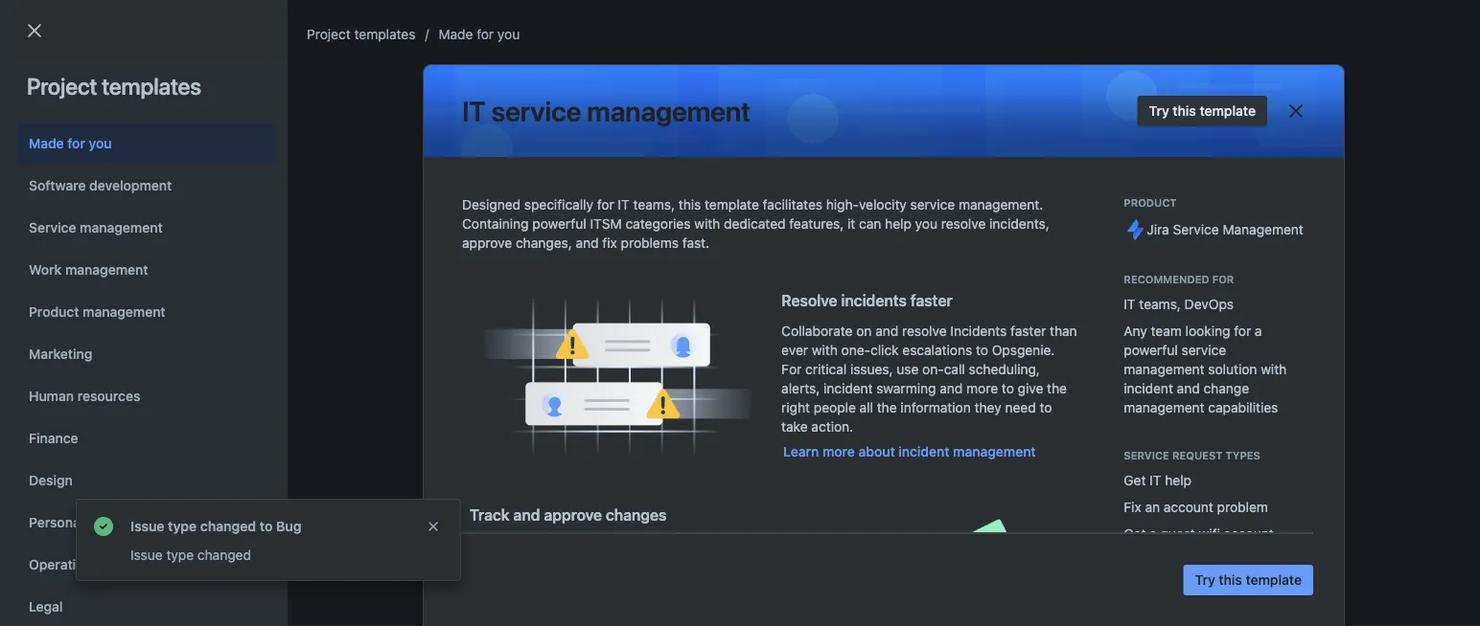 Task type: describe. For each thing, give the bounding box(es) containing it.
break down barriers with development teams and speed up workflows by automating changes. lighten the load with automated change risk assessments, advanced approval workflows, and integrations with ci/cd t
[[470, 538, 753, 627]]

resolve inside collaborate on and resolve incidents faster than ever with one-click escalations to opsgenie. for critical issues, use on-call scheduling, alerts, incident swarming and more to give the right people all the information they need to take action. learn more about incident management
[[902, 324, 947, 339]]

development inside button
[[89, 178, 172, 194]]

type for issue type changed
[[166, 548, 194, 564]]

legal
[[29, 600, 63, 615]]

all
[[278, 141, 293, 157]]

about
[[859, 444, 895, 460]]

1
[[81, 434, 87, 450]]

people
[[814, 400, 856, 416]]

nova project link
[[86, 322, 379, 345]]

made for you for made for you link
[[439, 26, 520, 42]]

the right the give
[[1047, 381, 1067, 397]]

my kanban project
[[117, 278, 233, 294]]

try this template for the bottommost try this template button
[[1195, 573, 1302, 589]]

gtms
[[395, 233, 433, 249]]

work management
[[29, 262, 148, 278]]

dedicated
[[724, 216, 786, 232]]

human
[[29, 389, 74, 405]]

and up down at the left of the page
[[513, 507, 540, 525]]

1 vertical spatial a
[[1150, 527, 1157, 543]]

set
[[1124, 554, 1145, 569]]

opsgenie.
[[992, 343, 1055, 359]]

lighten
[[530, 577, 576, 592]]

learn
[[783, 444, 819, 460]]

made for made for you link
[[439, 26, 473, 42]]

lead
[[844, 193, 875, 209]]

0 horizontal spatial service
[[491, 95, 581, 128]]

one-
[[841, 343, 871, 359]]

get for get a guest wifi account
[[1124, 527, 1146, 543]]

market
[[154, 232, 197, 248]]

key button
[[387, 190, 441, 212]]

powerful inside designed specifically for it teams, this template facilitates high-velocity service management. containing powerful itsm categories with dedicated features, it can help you resolve incidents, approve changes, and fix problems fast.
[[532, 216, 587, 232]]

legal button
[[17, 589, 274, 627]]

it
[[848, 216, 855, 232]]

success image
[[92, 516, 115, 539]]

incidents,
[[989, 216, 1050, 232]]

2 team- from the top
[[563, 325, 603, 341]]

1 horizontal spatial jira
[[1147, 222, 1169, 238]]

1 horizontal spatial templates
[[354, 26, 416, 42]]

track and approve changes image
[[781, 506, 1078, 627]]

need
[[1005, 400, 1036, 416]]

to down the give
[[1040, 400, 1052, 416]]

project inside the nova project link
[[152, 324, 196, 340]]

to inside alert
[[260, 519, 273, 535]]

the down wifi
[[1214, 554, 1234, 569]]

automating
[[642, 557, 712, 573]]

human resources
[[29, 389, 140, 405]]

0 vertical spatial try this template button
[[1138, 96, 1267, 127]]

management
[[1223, 222, 1304, 238]]

it teams, devops
[[1124, 297, 1234, 313]]

management.
[[959, 197, 1043, 213]]

take
[[781, 419, 808, 435]]

recommended
[[1124, 274, 1210, 286]]

to down incidents
[[976, 343, 988, 359]]

ci/cd
[[673, 615, 709, 627]]

try this template for top try this template button
[[1149, 103, 1256, 119]]

fix
[[602, 235, 617, 251]]

for inside any team looking for a powerful service management solution with incident and change management capabilities
[[1234, 324, 1251, 339]]

work
[[29, 262, 62, 278]]

template for top try this template button
[[1200, 103, 1256, 119]]

team-managed business
[[563, 233, 718, 249]]

get it help
[[1124, 473, 1192, 489]]

software for the nova project link
[[664, 325, 718, 341]]

get for get it help
[[1124, 473, 1146, 489]]

vpn
[[1168, 554, 1195, 569]]

template for the bottommost try this template button
[[1246, 573, 1302, 589]]

made for you link
[[439, 23, 520, 46]]

get a guest wifi account
[[1124, 527, 1274, 543]]

try for the bottommost try this template button
[[1195, 573, 1215, 589]]

the right all
[[877, 400, 897, 416]]

1 horizontal spatial this
[[1173, 103, 1196, 119]]

primary element
[[12, 0, 1116, 53]]

my
[[117, 278, 135, 294]]

change inside break down barriers with development teams and speed up workflows by automating changes. lighten the load with automated change risk assessments, advanced approval workflows, and integrations with ci/cd t
[[470, 596, 515, 612]]

break
[[470, 538, 505, 554]]

devops
[[1185, 297, 1234, 313]]

wifi
[[1199, 527, 1220, 543]]

this inside designed specifically for it teams, this template facilitates high-velocity service management. containing powerful itsm categories with dedicated features, it can help you resolve incidents, approve changes, and fix problems fast.
[[679, 197, 701, 213]]

service inside designed specifically for it teams, this template facilitates high-velocity service management. containing powerful itsm categories with dedicated features, it can help you resolve incidents, approve changes, and fix problems fast.
[[910, 197, 955, 213]]

jira service management
[[1147, 222, 1304, 238]]

access
[[1220, 580, 1263, 596]]

0 horizontal spatial project templates
[[27, 73, 201, 100]]

my kanban project link
[[86, 276, 379, 299]]

fix an account problem
[[1124, 500, 1268, 516]]

help inside designed specifically for it teams, this template facilitates high-velocity service management. containing powerful itsm categories with dedicated features, it can help you resolve incidents, approve changes, and fix problems fast.
[[885, 216, 912, 232]]

service for management
[[29, 220, 76, 236]]

request
[[1124, 580, 1175, 596]]

Search field
[[1116, 11, 1308, 42]]

finance button
[[17, 420, 274, 458]]

teams, inside designed specifically for it teams, this template facilitates high-velocity service management. containing powerful itsm categories with dedicated features, it can help you resolve incidents, approve changes, and fix problems fast.
[[633, 197, 675, 213]]

work management button
[[17, 251, 274, 290]]

try for top try this template button
[[1149, 103, 1169, 119]]

for inside button
[[67, 136, 85, 151]]

team- for gtms
[[563, 233, 603, 249]]

collaborate
[[781, 324, 853, 339]]

request admin access
[[1124, 580, 1263, 596]]

resolve incidents faster image
[[470, 291, 766, 458]]

1 vertical spatial teams,
[[1139, 297, 1181, 313]]

fix
[[1124, 500, 1142, 516]]

team-managed software for the nova project link
[[563, 325, 718, 341]]

0 horizontal spatial jira
[[297, 141, 320, 157]]

human resources button
[[17, 378, 274, 416]]

recommended for
[[1124, 274, 1234, 286]]

development inside break down barriers with development teams and speed up workflows by automating changes. lighten the load with automated change risk assessments, advanced approval workflows, and integrations with ci/cd t
[[627, 538, 707, 554]]

track and approve changes
[[470, 507, 667, 525]]

0 horizontal spatial incident
[[824, 381, 873, 397]]

you for made for you link
[[497, 26, 520, 42]]

and down break
[[470, 557, 493, 573]]

1 horizontal spatial incident
[[899, 444, 950, 460]]

they
[[975, 400, 1002, 416]]

click
[[871, 343, 899, 359]]

lead button
[[836, 190, 898, 212]]

resolve inside designed specifically for it teams, this template facilitates high-velocity service management. containing powerful itsm categories with dedicated features, it can help you resolve incidents, approve changes, and fix problems fast.
[[941, 216, 986, 232]]

business
[[664, 233, 718, 249]]

alerts,
[[781, 381, 820, 397]]

star my kanban project image
[[47, 276, 70, 299]]

by
[[623, 557, 638, 573]]

resolve incidents faster
[[781, 292, 953, 310]]

with inside designed specifically for it teams, this template facilitates high-velocity service management. containing powerful itsm categories with dedicated features, it can help you resolve incidents, approve changes, and fix problems fast.
[[694, 216, 720, 232]]

managed for p1374
[[603, 371, 660, 387]]

management inside collaborate on and resolve incidents faster than ever with one-click escalations to opsgenie. for critical issues, use on-call scheduling, alerts, incident swarming and more to give the right people all the information they need to take action. learn more about incident management
[[953, 444, 1036, 460]]

incident inside any team looking for a powerful service management solution with incident and change management capabilities
[[1124, 381, 1173, 397]]

automated
[[663, 577, 729, 592]]

incidents
[[841, 292, 907, 310]]

service for request
[[1124, 450, 1169, 463]]

project inside the my kanban project link
[[189, 278, 233, 294]]

create project
[[1340, 84, 1430, 100]]

on-
[[922, 362, 944, 378]]

categories
[[626, 216, 691, 232]]

project-1374
[[117, 370, 196, 386]]

to right vpn
[[1198, 554, 1211, 569]]

management inside button
[[83, 304, 166, 320]]

personal
[[29, 515, 84, 531]]

issue for issue type changed
[[130, 548, 163, 564]]

designed specifically for it teams, this template facilitates high-velocity service management. containing powerful itsm categories with dedicated features, it can help you resolve incidents, approve changes, and fix problems fast.
[[462, 197, 1050, 251]]

create
[[1340, 84, 1382, 100]]

1 button
[[69, 427, 98, 457]]

resolve
[[781, 292, 837, 310]]

with inside any team looking for a powerful service management solution with incident and change management capabilities
[[1261, 362, 1287, 378]]

project-
[[117, 370, 166, 386]]

create project button
[[1328, 77, 1442, 107]]

up inside break down barriers with development teams and speed up workflows by automating changes. lighten the load with automated change risk assessments, advanced approval workflows, and integrations with ci/cd t
[[538, 557, 554, 573]]



Task type: vqa. For each thing, say whether or not it's contained in the screenshot.
Containing
yes



Task type: locate. For each thing, give the bounding box(es) containing it.
containing
[[462, 216, 529, 232]]

service up recommended for
[[1173, 222, 1219, 238]]

2 get from the top
[[1124, 527, 1146, 543]]

with down the by
[[633, 577, 659, 592]]

1 vertical spatial templates
[[102, 73, 201, 100]]

0 horizontal spatial try
[[1149, 103, 1169, 119]]

incident
[[824, 381, 873, 397], [1124, 381, 1173, 397], [899, 444, 950, 460]]

1 vertical spatial changed
[[197, 548, 251, 564]]

made for you for made for you button
[[29, 136, 112, 151]]

1 team- from the top
[[563, 233, 603, 249]]

0 vertical spatial you
[[497, 26, 520, 42]]

it down made for you link
[[462, 95, 486, 128]]

0 vertical spatial service
[[491, 95, 581, 128]]

1 vertical spatial software
[[664, 371, 718, 387]]

and inside any team looking for a powerful service management solution with incident and change management capabilities
[[1177, 381, 1200, 397]]

approve inside designed specifically for it teams, this template facilitates high-velocity service management. containing powerful itsm categories with dedicated features, it can help you resolve incidents, approve changes, and fix problems fast.
[[462, 235, 512, 251]]

this up the business
[[679, 197, 701, 213]]

all
[[860, 400, 873, 416]]

0 horizontal spatial more
[[823, 444, 855, 460]]

0 horizontal spatial change
[[470, 596, 515, 612]]

a left guest
[[1150, 527, 1157, 543]]

issues,
[[850, 362, 893, 378]]

resolve down management.
[[941, 216, 986, 232]]

1 horizontal spatial faster
[[1011, 324, 1046, 339]]

help
[[885, 216, 912, 232], [1165, 473, 1192, 489]]

type
[[563, 193, 594, 209]]

1 vertical spatial more
[[823, 444, 855, 460]]

service management button
[[17, 209, 274, 247]]

service down "looking"
[[1182, 343, 1226, 359]]

type up issue type changed
[[168, 519, 197, 535]]

1 horizontal spatial help
[[1165, 473, 1192, 489]]

1 vertical spatial made for you
[[29, 136, 112, 151]]

1 vertical spatial help
[[1165, 473, 1192, 489]]

2 issue from the top
[[130, 548, 163, 564]]

1 software from the top
[[664, 325, 718, 341]]

try this template down the search field
[[1149, 103, 1256, 119]]

issue down personal button
[[130, 548, 163, 564]]

use
[[897, 362, 919, 378]]

1 horizontal spatial made for you
[[439, 26, 520, 42]]

2 horizontal spatial service
[[1173, 222, 1219, 238]]

0 horizontal spatial faster
[[911, 292, 953, 310]]

the down workflows
[[580, 577, 600, 592]]

faster up the escalations
[[911, 292, 953, 310]]

1 horizontal spatial powerful
[[1124, 343, 1178, 359]]

1 vertical spatial development
[[627, 538, 707, 554]]

back to projects image
[[23, 19, 46, 42]]

service inside any team looking for a powerful service management solution with incident and change management capabilities
[[1182, 343, 1226, 359]]

0 horizontal spatial made
[[29, 136, 64, 151]]

changed
[[200, 519, 256, 535], [197, 548, 251, 564]]

1 issue from the top
[[130, 519, 164, 535]]

open image
[[429, 138, 453, 161]]

team
[[1151, 324, 1182, 339]]

issue
[[130, 519, 164, 535], [130, 548, 163, 564]]

dismiss image
[[426, 520, 441, 535]]

this down the search field
[[1173, 103, 1196, 119]]

it inside designed specifically for it teams, this template facilitates high-velocity service management. containing powerful itsm categories with dedicated features, it can help you resolve incidents, approve changes, and fix problems fast.
[[618, 197, 630, 213]]

with inside collaborate on and resolve incidents faster than ever with one-click escalations to opsgenie. for critical issues, use on-call scheduling, alerts, incident swarming and more to give the right people all the information they need to take action. learn more about incident management
[[812, 343, 838, 359]]

1 horizontal spatial service
[[910, 197, 955, 213]]

template down office
[[1246, 573, 1302, 589]]

action.
[[811, 419, 853, 435]]

resolve up the escalations
[[902, 324, 947, 339]]

1 horizontal spatial approve
[[544, 507, 602, 525]]

account up get a guest wifi account
[[1164, 500, 1214, 516]]

marketing button
[[17, 336, 274, 374]]

made for made for you button
[[29, 136, 64, 151]]

faster
[[911, 292, 953, 310], [1011, 324, 1046, 339]]

alert containing issue type changed to bug
[[77, 500, 460, 581]]

0 vertical spatial this
[[1173, 103, 1196, 119]]

changes.
[[470, 577, 526, 592]]

powerful down any
[[1124, 343, 1178, 359]]

0 horizontal spatial templates
[[102, 73, 201, 100]]

name button
[[78, 190, 150, 212]]

with up workflows
[[597, 538, 623, 554]]

0 horizontal spatial development
[[89, 178, 172, 194]]

teams, up the categories
[[633, 197, 675, 213]]

a up 'solution'
[[1255, 324, 1262, 339]]

templates up made for you button
[[102, 73, 201, 100]]

templates left made for you link
[[354, 26, 416, 42]]

1 vertical spatial made
[[29, 136, 64, 151]]

approve down containing on the top of page
[[462, 235, 512, 251]]

issue up the operations button in the bottom left of the page
[[130, 519, 164, 535]]

2 vertical spatial template
[[1246, 573, 1302, 589]]

0 vertical spatial resolve
[[941, 216, 986, 232]]

powerful inside any team looking for a powerful service management solution with incident and change management capabilities
[[1124, 343, 1178, 359]]

made for you button
[[17, 125, 274, 163]]

it up itsm
[[618, 197, 630, 213]]

0 vertical spatial project templates
[[307, 26, 416, 42]]

can
[[859, 216, 881, 232]]

1 vertical spatial service
[[910, 197, 955, 213]]

changes,
[[516, 235, 572, 251]]

finance
[[29, 431, 78, 447]]

down
[[509, 538, 542, 554]]

issue for issue type changed to bug
[[130, 519, 164, 535]]

than
[[1050, 324, 1077, 339]]

design button
[[17, 462, 274, 500]]

faster up opsgenie.
[[1011, 324, 1046, 339]]

3 team- from the top
[[563, 371, 603, 387]]

1 vertical spatial resolve
[[902, 324, 947, 339]]

star nova project image
[[47, 322, 70, 345]]

made
[[439, 26, 473, 42], [29, 136, 64, 151]]

0 horizontal spatial powerful
[[532, 216, 587, 232]]

changed for issue type changed
[[197, 548, 251, 564]]

managed for gtms
[[603, 233, 660, 249]]

star go to market sample image
[[47, 230, 70, 253]]

service inside service management button
[[29, 220, 76, 236]]

powerful
[[532, 216, 587, 232], [1124, 343, 1178, 359]]

itsm
[[590, 216, 622, 232]]

faster inside collaborate on and resolve incidents faster than ever with one-click escalations to opsgenie. for critical issues, use on-call scheduling, alerts, incident swarming and more to give the right people all the information they need to take action. learn more about incident management
[[1011, 324, 1046, 339]]

jira up recommended
[[1147, 222, 1169, 238]]

2 vertical spatial team-
[[563, 371, 603, 387]]

up
[[1148, 554, 1164, 569], [538, 557, 554, 573]]

1 vertical spatial team-
[[563, 325, 603, 341]]

changed down issue type changed to bug
[[197, 548, 251, 564]]

incident up the people in the right bottom of the page
[[824, 381, 873, 397]]

1 vertical spatial project templates
[[27, 73, 201, 100]]

2 vertical spatial service
[[1182, 343, 1226, 359]]

you inside button
[[89, 136, 112, 151]]

2 team-managed software from the top
[[563, 371, 718, 387]]

product for product management
[[29, 304, 79, 320]]

and down "risk"
[[540, 615, 563, 627]]

1 horizontal spatial made
[[439, 26, 473, 42]]

more up they at right bottom
[[966, 381, 998, 397]]

resolve
[[941, 216, 986, 232], [902, 324, 947, 339]]

1374
[[166, 370, 196, 386]]

0 horizontal spatial product
[[29, 304, 79, 320]]

0 vertical spatial managed
[[603, 233, 660, 249]]

workflows
[[558, 557, 620, 573]]

help down velocity
[[885, 216, 912, 232]]

product inside product management button
[[29, 304, 79, 320]]

template up 'dedicated'
[[705, 197, 759, 213]]

0 vertical spatial change
[[1204, 381, 1249, 397]]

capabilities
[[1208, 400, 1278, 416]]

to down scheduling,
[[1002, 381, 1014, 397]]

1 vertical spatial try this template
[[1195, 573, 1302, 589]]

resources
[[77, 389, 140, 405]]

to left bug on the left bottom of page
[[260, 519, 273, 535]]

and left fix
[[576, 235, 599, 251]]

get up fix
[[1124, 473, 1146, 489]]

facilitates
[[763, 197, 823, 213]]

template inside designed specifically for it teams, this template facilitates high-velocity service management. containing powerful itsm categories with dedicated features, it can help you resolve incidents, approve changes, and fix problems fast.
[[705, 197, 759, 213]]

assessments,
[[545, 596, 629, 612]]

projects
[[38, 79, 120, 105]]

2 vertical spatial this
[[1219, 573, 1242, 589]]

1 horizontal spatial up
[[1148, 554, 1164, 569]]

issue type changed to bug
[[130, 519, 301, 535]]

1 horizontal spatial more
[[966, 381, 998, 397]]

the inside break down barriers with development teams and speed up workflows by automating changes. lighten the load with automated change risk assessments, advanced approval workflows, and integrations with ci/cd t
[[580, 577, 600, 592]]

2 vertical spatial you
[[915, 216, 938, 232]]

change
[[1204, 381, 1249, 397], [470, 596, 515, 612]]

change down 'solution'
[[1204, 381, 1249, 397]]

design
[[29, 473, 73, 489]]

jira right all
[[297, 141, 320, 157]]

fast.
[[682, 235, 710, 251]]

0 vertical spatial team-
[[563, 233, 603, 249]]

development up automating
[[627, 538, 707, 554]]

approve
[[462, 235, 512, 251], [544, 507, 602, 525]]

1 vertical spatial product
[[29, 304, 79, 320]]

0 vertical spatial template
[[1200, 103, 1256, 119]]

with right 'solution'
[[1261, 362, 1287, 378]]

scheduling,
[[969, 362, 1040, 378]]

0 vertical spatial try this template
[[1149, 103, 1256, 119]]

made for you inside button
[[29, 136, 112, 151]]

1 vertical spatial managed
[[603, 325, 660, 341]]

personal button
[[17, 504, 274, 543]]

1 vertical spatial jira
[[1147, 222, 1169, 238]]

bug
[[276, 519, 301, 535]]

this
[[1173, 103, 1196, 119], [679, 197, 701, 213], [1219, 573, 1242, 589]]

None text field
[[40, 136, 228, 163]]

1 vertical spatial you
[[89, 136, 112, 151]]

service management
[[29, 220, 163, 236]]

0 vertical spatial development
[[89, 178, 172, 194]]

made for you
[[439, 26, 520, 42], [29, 136, 112, 151]]

1 vertical spatial faster
[[1011, 324, 1046, 339]]

1 vertical spatial powerful
[[1124, 343, 1178, 359]]

and down "call"
[[940, 381, 963, 397]]

account down problem at the bottom right of page
[[1224, 527, 1274, 543]]

information
[[901, 400, 971, 416]]

alert
[[77, 500, 460, 581]]

more down action.
[[823, 444, 855, 460]]

0 horizontal spatial approve
[[462, 235, 512, 251]]

problem
[[1217, 500, 1268, 516]]

up up lighten
[[538, 557, 554, 573]]

star project-1374 image
[[47, 368, 70, 391]]

p1374
[[395, 371, 433, 387]]

for
[[781, 362, 802, 378]]

previous image
[[42, 430, 65, 453]]

an
[[1145, 500, 1160, 516]]

1 horizontal spatial account
[[1224, 527, 1274, 543]]

2 vertical spatial managed
[[603, 371, 660, 387]]

and up click
[[875, 324, 899, 339]]

service down software at the left top
[[29, 220, 76, 236]]

incident down any
[[1124, 381, 1173, 397]]

service up get it help
[[1124, 450, 1169, 463]]

key
[[395, 193, 418, 209]]

software development
[[29, 178, 172, 194]]

1 vertical spatial this
[[679, 197, 701, 213]]

project inside project templates link
[[307, 26, 351, 42]]

any team looking for a powerful service management solution with incident and change management capabilities
[[1124, 324, 1287, 416]]

2 managed from the top
[[603, 325, 660, 341]]

approve up barriers
[[544, 507, 602, 525]]

1 horizontal spatial service
[[1124, 450, 1169, 463]]

kan
[[395, 279, 422, 295]]

banner
[[0, 0, 1480, 54]]

0 horizontal spatial service
[[29, 220, 76, 236]]

0 vertical spatial teams,
[[633, 197, 675, 213]]

0 horizontal spatial a
[[1150, 527, 1157, 543]]

type down issue type changed to bug
[[166, 548, 194, 564]]

product management button
[[17, 293, 274, 332]]

up right set
[[1148, 554, 1164, 569]]

give
[[1018, 381, 1043, 397]]

0 vertical spatial issue
[[130, 519, 164, 535]]

0 vertical spatial software
[[664, 325, 718, 341]]

2 software from the top
[[664, 371, 718, 387]]

and inside designed specifically for it teams, this template facilitates high-velocity service management. containing powerful itsm categories with dedicated features, it can help you resolve incidents, approve changes, and fix problems fast.
[[576, 235, 599, 251]]

0 vertical spatial faster
[[911, 292, 953, 310]]

office
[[1238, 554, 1273, 569]]

0 vertical spatial help
[[885, 216, 912, 232]]

you inside designed specifically for it teams, this template facilitates high-velocity service management. containing powerful itsm categories with dedicated features, it can help you resolve incidents, approve changes, and fix problems fast.
[[915, 216, 938, 232]]

1 horizontal spatial you
[[497, 26, 520, 42]]

made inside button
[[29, 136, 64, 151]]

0 horizontal spatial made for you
[[29, 136, 112, 151]]

2 horizontal spatial incident
[[1124, 381, 1173, 397]]

2 horizontal spatial service
[[1182, 343, 1226, 359]]

1 vertical spatial try
[[1195, 573, 1215, 589]]

0 vertical spatial a
[[1255, 324, 1262, 339]]

made up software at the left top
[[29, 136, 64, 151]]

teams, down recommended
[[1139, 297, 1181, 313]]

products
[[323, 141, 379, 157]]

powerful down 'specifically'
[[532, 216, 587, 232]]

1 horizontal spatial development
[[627, 538, 707, 554]]

with up the fast.
[[694, 216, 720, 232]]

help down service request types
[[1165, 473, 1192, 489]]

software for project-1374 link
[[664, 371, 718, 387]]

to right go
[[138, 232, 150, 248]]

team-managed software for project-1374 link
[[563, 371, 718, 387]]

2 horizontal spatial this
[[1219, 573, 1242, 589]]

1 vertical spatial change
[[470, 596, 515, 612]]

jira service management image
[[1124, 219, 1147, 242], [1124, 219, 1147, 242]]

3 managed from the top
[[603, 371, 660, 387]]

changed up issue type changed
[[200, 519, 256, 535]]

1 horizontal spatial change
[[1204, 381, 1249, 397]]

0 vertical spatial account
[[1164, 500, 1214, 516]]

right
[[781, 400, 810, 416]]

changed for issue type changed to bug
[[200, 519, 256, 535]]

1 get from the top
[[1124, 473, 1146, 489]]

service down primary element
[[491, 95, 581, 128]]

looking
[[1186, 324, 1230, 339]]

1 managed from the top
[[603, 233, 660, 249]]

development down made for you button
[[89, 178, 172, 194]]

try this template
[[1149, 103, 1256, 119], [1195, 573, 1302, 589]]

0 horizontal spatial up
[[538, 557, 554, 573]]

1 horizontal spatial product
[[1124, 197, 1177, 209]]

0 vertical spatial changed
[[200, 519, 256, 535]]

approval
[[696, 596, 749, 612]]

jira
[[297, 141, 320, 157], [1147, 222, 1169, 238]]

teams
[[711, 538, 749, 554]]

team- for p1374
[[563, 371, 603, 387]]

a inside any team looking for a powerful service management solution with incident and change management capabilities
[[1255, 324, 1262, 339]]

made right project templates link
[[439, 26, 473, 42]]

product for product
[[1124, 197, 1177, 209]]

it up an
[[1150, 473, 1161, 489]]

product up "star nova project" icon on the bottom left of page
[[29, 304, 79, 320]]

1 vertical spatial type
[[166, 548, 194, 564]]

1 vertical spatial template
[[705, 197, 759, 213]]

0 vertical spatial team-managed software
[[563, 325, 718, 341]]

0 vertical spatial jira
[[297, 141, 320, 157]]

for inside designed specifically for it teams, this template facilitates high-velocity service management. containing powerful itsm categories with dedicated features, it can help you resolve incidents, approve changes, and fix problems fast.
[[597, 197, 614, 213]]

1 team-managed software from the top
[[563, 325, 718, 341]]

product up recommended
[[1124, 197, 1177, 209]]

close image
[[1285, 100, 1308, 123]]

with up critical
[[812, 343, 838, 359]]

incident down information
[[899, 444, 950, 460]]

name
[[86, 193, 123, 209]]

and down "looking"
[[1177, 381, 1200, 397]]

set up vpn to the office
[[1124, 554, 1273, 569]]

try this template down office
[[1195, 573, 1302, 589]]

template left the "close" icon
[[1200, 103, 1256, 119]]

0 vertical spatial templates
[[354, 26, 416, 42]]

1 horizontal spatial project templates
[[307, 26, 416, 42]]

type for issue type changed to bug
[[168, 519, 197, 535]]

request
[[1172, 450, 1223, 463]]

critical
[[805, 362, 847, 378]]

0 vertical spatial powerful
[[532, 216, 587, 232]]

0 horizontal spatial help
[[885, 216, 912, 232]]

template
[[1200, 103, 1256, 119], [705, 197, 759, 213], [1246, 573, 1302, 589]]

1 vertical spatial account
[[1224, 527, 1274, 543]]

collaborate on and resolve incidents faster than ever with one-click escalations to opsgenie. for critical issues, use on-call scheduling, alerts, incident swarming and more to give the right people all the information they need to take action. learn more about incident management
[[781, 324, 1077, 460]]

change inside any team looking for a powerful service management solution with incident and change management capabilities
[[1204, 381, 1249, 397]]

project
[[307, 26, 351, 42], [27, 73, 97, 100], [189, 278, 233, 294], [152, 324, 196, 340]]

service
[[491, 95, 581, 128], [910, 197, 955, 213], [1182, 343, 1226, 359]]

it up any
[[1124, 297, 1136, 313]]

0 vertical spatial approve
[[462, 235, 512, 251]]

admin
[[1178, 580, 1216, 596]]

get up set
[[1124, 527, 1146, 543]]

0 vertical spatial more
[[966, 381, 998, 397]]

0 vertical spatial get
[[1124, 473, 1146, 489]]

escalations
[[903, 343, 972, 359]]

this down office
[[1219, 573, 1242, 589]]

issue type changed
[[130, 548, 251, 564]]

types
[[1226, 450, 1261, 463]]

any
[[1124, 324, 1147, 339]]

you for made for you button
[[89, 136, 112, 151]]

workflows,
[[470, 615, 536, 627]]

change down changes.
[[470, 596, 515, 612]]

with down advanced
[[643, 615, 669, 627]]

1 vertical spatial try this template button
[[1184, 566, 1313, 596]]

service right velocity
[[910, 197, 955, 213]]

project
[[1386, 84, 1430, 100]]

go
[[117, 232, 134, 248]]

1 horizontal spatial try
[[1195, 573, 1215, 589]]



